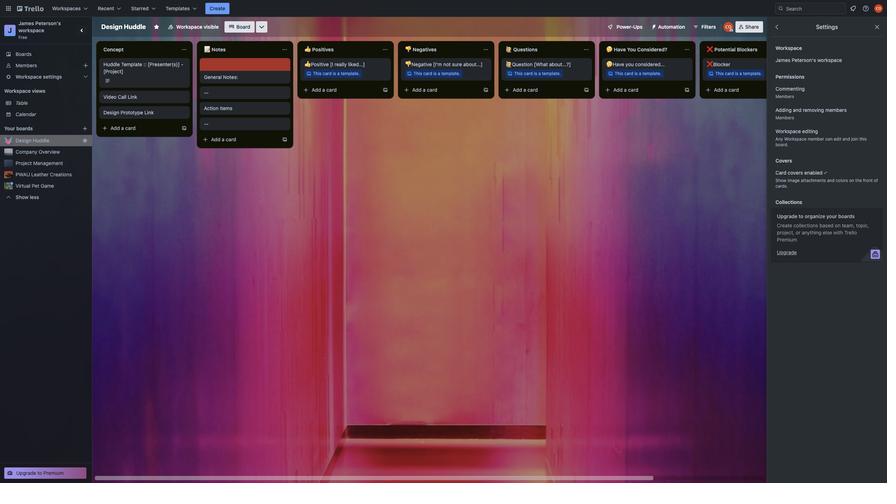 Task type: describe. For each thing, give the bounding box(es) containing it.
🙋question [what about...?]
[[506, 61, 571, 67]]

workspace editing any workspace member can edit and join this board.
[[776, 128, 867, 147]]

👍
[[305, 46, 311, 52]]

your
[[4, 125, 15, 131]]

cards.
[[776, 183, 788, 189]]

members inside commenting members
[[776, 94, 794, 99]]

can
[[825, 136, 833, 142]]

👎negative
[[405, 61, 432, 67]]

you
[[626, 61, 634, 67]]

project
[[16, 160, 32, 166]]

christina overa (christinaovera) image
[[723, 22, 733, 32]]

Search field
[[775, 3, 846, 14]]

add for questions
[[513, 87, 522, 93]]

and inside adding and removing members members
[[793, 107, 802, 113]]

upgrade to premium
[[16, 470, 64, 476]]

james for james peterson's workspace free
[[18, 20, 34, 26]]

share button
[[735, 21, 763, 33]]

this card is a template. for [what
[[514, 71, 561, 76]]

Concept text field
[[99, 44, 177, 55]]

a down 👎negative at top
[[423, 87, 426, 93]]

a down [i'm
[[438, 71, 440, 76]]

positives
[[312, 46, 334, 52]]

free
[[18, 35, 27, 40]]

a down design prototype link
[[121, 125, 124, 131]]

1 -- link from the top
[[204, 89, 286, 96]]

0 horizontal spatial create from template… image
[[181, 125, 187, 131]]

adding
[[776, 107, 792, 113]]

virtual
[[16, 183, 30, 189]]

questions
[[513, 46, 537, 52]]

2 vertical spatial huddle
[[33, 137, 49, 143]]

board
[[236, 24, 250, 30]]

❌ potential blockers
[[707, 46, 758, 52]]

workspace settings button
[[0, 71, 92, 83]]

5 is from the left
[[735, 71, 738, 76]]

management
[[33, 160, 63, 166]]

workspace settings
[[16, 74, 62, 80]]

🤔have you considered...
[[606, 61, 665, 67]]

add a card button for positives
[[300, 84, 380, 96]]

less
[[30, 194, 39, 200]]

workspaces
[[52, 5, 81, 11]]

board.
[[776, 142, 788, 147]]

negatives
[[413, 46, 437, 52]]

-- for first -- link
[[204, 90, 209, 96]]

members inside 'link'
[[16, 62, 37, 68]]

📝
[[204, 46, 210, 52]]

design for design huddle link
[[16, 137, 31, 143]]

trello
[[844, 229, 857, 235]]

🙋 Questions text field
[[501, 44, 579, 55]]

general notes:
[[204, 74, 238, 80]]

star or unstar board image
[[154, 24, 159, 30]]

link for design prototype link
[[144, 109, 154, 115]]

add a card for notes
[[211, 136, 236, 142]]

about...?]
[[549, 61, 571, 67]]

add for notes
[[211, 136, 220, 142]]

james for james peterson's workspace
[[776, 57, 790, 63]]

edit
[[834, 136, 841, 142]]

add down ❌blocker
[[714, 87, 723, 93]]

🙋question
[[506, 61, 533, 67]]

this card is a template. for you
[[615, 71, 661, 76]]

workspace navigation collapse icon image
[[77, 25, 87, 35]]

add a card down design prototype link
[[110, 125, 136, 131]]

add a card for have
[[613, 87, 639, 93]]

prototype
[[121, 109, 143, 115]]

else
[[823, 229, 832, 235]]

table link
[[16, 100, 88, 107]]

j
[[8, 26, 12, 34]]

add board image
[[82, 126, 88, 131]]

considered...
[[635, 61, 665, 67]]

removing
[[803, 107, 824, 113]]

boards inside the your boards with 5 items element
[[16, 125, 33, 131]]

create inside 'button'
[[210, 5, 225, 11]]

1 vertical spatial james peterson's workspace link
[[771, 54, 883, 67]]

topic,
[[856, 222, 869, 228]]

upgrade button
[[777, 249, 797, 256]]

a down you
[[624, 87, 627, 93]]

image
[[788, 178, 800, 183]]

🤔have you considered... link
[[606, 61, 688, 68]]

search image
[[778, 6, 784, 11]]

design prototype link link
[[103, 109, 186, 116]]

0 vertical spatial james peterson's workspace link
[[18, 20, 62, 33]]

open information menu image
[[862, 5, 869, 12]]

settings
[[816, 24, 838, 30]]

a down really
[[337, 71, 340, 76]]

add for positives
[[312, 87, 321, 93]]

join
[[851, 136, 858, 142]]

concept
[[103, 46, 124, 52]]

👎 negatives
[[405, 46, 437, 52]]

add a card for positives
[[312, 87, 337, 93]]

james peterson's workspace
[[776, 57, 842, 63]]

covers
[[788, 170, 803, 176]]

creations
[[50, 171, 72, 177]]

a down 🙋question [what about...?]
[[538, 71, 541, 76]]

create inside upgrade to organize your boards create collections based on team, topic, project, or anything else with trello premium
[[777, 222, 792, 228]]

virtual pet game
[[16, 183, 54, 189]]

huddle template :: [presenter(s)] - [project] link
[[103, 61, 186, 75]]

permissions
[[776, 74, 805, 80]]

link for video call link
[[128, 94, 137, 100]]

sm image
[[648, 21, 658, 31]]

commenting members
[[776, 86, 805, 99]]

templates
[[166, 5, 190, 11]]

action
[[204, 105, 219, 111]]

settings
[[43, 74, 62, 80]]

add a card button for have
[[602, 84, 681, 96]]

0 horizontal spatial create from template… image
[[282, 137, 288, 142]]

template. for not
[[441, 71, 460, 76]]

customize views image
[[258, 23, 265, 30]]

company
[[16, 149, 37, 155]]

👍 positives
[[305, 46, 334, 52]]

virtual pet game link
[[16, 182, 88, 189]]

create from template… image for 👎negative [i'm not sure about...]
[[483, 87, 489, 93]]

members inside adding and removing members members
[[776, 115, 794, 120]]

design inside the board name text box
[[101, 23, 122, 30]]

general
[[204, 74, 222, 80]]

::
[[144, 61, 146, 67]]

📝 Notes text field
[[200, 44, 278, 55]]

upgrade for upgrade to organize your boards create collections based on team, topic, project, or anything else with trello premium
[[777, 213, 797, 219]]

james peterson's workspace free
[[18, 20, 62, 40]]

game
[[41, 183, 54, 189]]

this for 🤔have
[[615, 71, 623, 76]]

Board name text field
[[98, 21, 149, 33]]

workspace for workspace editing any workspace member can edit and join this board.
[[776, 128, 801, 134]]

enabled
[[804, 170, 823, 176]]

automation button
[[648, 21, 689, 33]]

notes
[[212, 46, 226, 52]]

design huddle inside the board name text box
[[101, 23, 146, 30]]

this for 👎negative
[[414, 71, 422, 76]]

considered?
[[637, 46, 667, 52]]

action items
[[204, 105, 232, 111]]

starred icon image
[[82, 138, 88, 143]]

front
[[863, 178, 873, 183]]

video
[[103, 94, 117, 100]]

workspace for james peterson's workspace
[[817, 57, 842, 63]]

premium inside upgrade to premium link
[[43, 470, 64, 476]]

a down 👍positive
[[322, 87, 325, 93]]

template. for considered...
[[643, 71, 661, 76]]

visible
[[204, 24, 219, 30]]

templates button
[[161, 3, 201, 14]]

based
[[820, 222, 834, 228]]

card covers enabled
[[776, 170, 823, 176]]

this card is a template. for [i'm
[[414, 71, 460, 76]]

❌ Potential Blockers text field
[[703, 44, 781, 55]]

christina overa (christinaovera) image
[[874, 4, 883, 13]]

workspaces button
[[48, 3, 92, 14]]

a down items
[[222, 136, 224, 142]]

upgrade for upgrade to premium
[[16, 470, 36, 476]]

filters
[[701, 24, 716, 30]]

boards link
[[0, 49, 92, 60]]

recent
[[98, 5, 114, 11]]

any
[[776, 136, 783, 142]]

member
[[808, 136, 824, 142]]

pwau leather creations link
[[16, 171, 88, 178]]



Task type: vqa. For each thing, say whether or not it's contained in the screenshot.


Task type: locate. For each thing, give the bounding box(es) containing it.
2 horizontal spatial and
[[843, 136, 850, 142]]

peterson's down back to home image
[[35, 20, 61, 26]]

workspace for james peterson's workspace free
[[18, 27, 44, 33]]

huddle down starred
[[124, 23, 146, 30]]

this
[[313, 71, 322, 76], [414, 71, 422, 76], [514, 71, 523, 76], [615, 71, 623, 76], [715, 71, 724, 76]]

🙋
[[506, 46, 512, 52]]

boards down calendar
[[16, 125, 33, 131]]

1 horizontal spatial boards
[[838, 213, 855, 219]]

is for you
[[635, 71, 638, 76]]

this card is a template. down 🙋question [what about...?]
[[514, 71, 561, 76]]

j link
[[4, 25, 16, 36]]

starred button
[[127, 3, 160, 14]]

workspace inside dropdown button
[[16, 74, 42, 80]]

add a card down 👎negative at top
[[412, 87, 437, 93]]

or
[[796, 229, 801, 235]]

❌blocker link
[[707, 61, 789, 68]]

about...]
[[463, 61, 483, 67]]

1 this from the left
[[313, 71, 322, 76]]

5 template. from the left
[[743, 71, 762, 76]]

design huddle
[[101, 23, 146, 30], [16, 137, 49, 143]]

members down "commenting"
[[776, 94, 794, 99]]

0 horizontal spatial huddle
[[33, 137, 49, 143]]

sure
[[452, 61, 462, 67]]

upgrade inside upgrade to organize your boards create collections based on team, topic, project, or anything else with trello premium
[[777, 213, 797, 219]]

0 vertical spatial peterson's
[[35, 20, 61, 26]]

covers
[[776, 158, 792, 164]]

boards up 'team,' at the right top
[[838, 213, 855, 219]]

3 this from the left
[[514, 71, 523, 76]]

on inside show image attachments and colors on the front of cards.
[[849, 178, 854, 183]]

🤔 Have You Considered? text field
[[602, 44, 680, 55]]

action items link
[[204, 105, 286, 112]]

show up cards.
[[776, 178, 786, 183]]

0 horizontal spatial and
[[793, 107, 802, 113]]

0 horizontal spatial workspace
[[18, 27, 44, 33]]

huddle inside the board name text box
[[124, 23, 146, 30]]

is down ❌blocker link
[[735, 71, 738, 76]]

1 vertical spatial create
[[777, 222, 792, 228]]

0 horizontal spatial boards
[[16, 125, 33, 131]]

-- link
[[204, 89, 286, 96], [204, 120, 286, 127]]

4 this card is a template. from the left
[[615, 71, 661, 76]]

0 vertical spatial link
[[128, 94, 137, 100]]

this down "🤔have"
[[615, 71, 623, 76]]

of
[[874, 178, 878, 183]]

workspace down settings
[[817, 57, 842, 63]]

members link
[[0, 60, 92, 71]]

is down 🤔have you considered...
[[635, 71, 638, 76]]

1 is from the left
[[333, 71, 336, 76]]

template.
[[341, 71, 360, 76], [441, 71, 460, 76], [542, 71, 561, 76], [643, 71, 661, 76], [743, 71, 762, 76]]

general notes: link
[[204, 74, 286, 81]]

2 this card is a template. from the left
[[414, 71, 460, 76]]

show inside show image attachments and colors on the front of cards.
[[776, 178, 786, 183]]

this card is a template. down 🤔have you considered...
[[615, 71, 661, 76]]

0 horizontal spatial to
[[37, 470, 42, 476]]

0 vertical spatial workspace
[[18, 27, 44, 33]]

1 -- from the top
[[204, 90, 209, 96]]

0 notifications image
[[849, 4, 857, 13]]

add a card button for notes
[[200, 134, 279, 145]]

0 vertical spatial show
[[776, 178, 786, 183]]

show for show less
[[16, 194, 28, 200]]

on left the on the right top of page
[[849, 178, 854, 183]]

workspace up james peterson's workspace at the right of the page
[[776, 45, 802, 51]]

workspace for workspace visible
[[176, 24, 202, 30]]

back to home image
[[17, 3, 44, 14]]

0 vertical spatial design
[[101, 23, 122, 30]]

4 template. from the left
[[643, 71, 661, 76]]

2 horizontal spatial huddle
[[124, 23, 146, 30]]

2 template. from the left
[[441, 71, 460, 76]]

0 vertical spatial premium
[[777, 237, 797, 243]]

peterson's for james peterson's workspace
[[792, 57, 816, 63]]

upgrade to premium link
[[4, 467, 86, 479]]

collections
[[794, 222, 818, 228]]

add a card button down [what
[[501, 84, 581, 96]]

2 horizontal spatial create from template… image
[[584, 87, 589, 93]]

add a card button
[[300, 84, 380, 96], [401, 84, 480, 96], [501, 84, 581, 96], [602, 84, 681, 96], [703, 84, 782, 96], [99, 123, 178, 134], [200, 134, 279, 145]]

1 horizontal spatial to
[[799, 213, 804, 219]]

add a card down items
[[211, 136, 236, 142]]

premium inside upgrade to organize your boards create collections based on team, topic, project, or anything else with trello premium
[[777, 237, 797, 243]]

automation
[[658, 24, 685, 30]]

add a card button down the 🤔have you considered... link
[[602, 84, 681, 96]]

0 vertical spatial to
[[799, 213, 804, 219]]

boards
[[16, 51, 32, 57]]

design prototype link
[[103, 109, 154, 115]]

2 is from the left
[[433, 71, 437, 76]]

on inside upgrade to organize your boards create collections based on team, topic, project, or anything else with trello premium
[[835, 222, 841, 228]]

template. down "not" on the top of the page
[[441, 71, 460, 76]]

1 vertical spatial boards
[[838, 213, 855, 219]]

show image attachments and colors on the front of cards.
[[776, 178, 878, 189]]

to for organize
[[799, 213, 804, 219]]

template. down 'considered...'
[[643, 71, 661, 76]]

workspace for workspace views
[[4, 88, 31, 94]]

0 horizontal spatial show
[[16, 194, 28, 200]]

0 horizontal spatial james peterson's workspace link
[[18, 20, 62, 33]]

primary element
[[0, 0, 887, 17]]

to inside upgrade to organize your boards create collections based on team, topic, project, or anything else with trello premium
[[799, 213, 804, 219]]

0 vertical spatial upgrade
[[777, 213, 797, 219]]

add down action items
[[211, 136, 220, 142]]

create from template… image for 🤔have you considered...
[[684, 87, 690, 93]]

this member is an admin of this board. image
[[730, 29, 733, 32]]

3 this card is a template. from the left
[[514, 71, 561, 76]]

calendar link
[[16, 111, 88, 118]]

add for have
[[613, 87, 623, 93]]

company overview link
[[16, 148, 88, 155]]

is for [what
[[534, 71, 537, 76]]

add a card button for negatives
[[401, 84, 480, 96]]

add down 👎negative at top
[[412, 87, 422, 93]]

peterson's up permissions
[[792, 57, 816, 63]]

4 is from the left
[[635, 71, 638, 76]]

2 horizontal spatial create from template… image
[[684, 87, 690, 93]]

0 horizontal spatial james
[[18, 20, 34, 26]]

workspace visible button
[[164, 21, 223, 33]]

5 this from the left
[[715, 71, 724, 76]]

1 vertical spatial huddle
[[103, 61, 120, 67]]

peterson's inside 'james peterson's workspace free'
[[35, 20, 61, 26]]

link down video call link link
[[144, 109, 154, 115]]

add a card button down really
[[300, 84, 380, 96]]

add down 🙋question
[[513, 87, 522, 93]]

add a card down you
[[613, 87, 639, 93]]

show down the virtual
[[16, 194, 28, 200]]

commenting
[[776, 86, 805, 92]]

-- for second -- link
[[204, 121, 209, 127]]

huddle inside the huddle template :: [presenter(s)] - [project]
[[103, 61, 120, 67]]

add down design prototype link
[[110, 125, 120, 131]]

template. down 👍positive [i really liked...] link at the top
[[341, 71, 360, 76]]

👎
[[405, 46, 412, 52]]

link
[[128, 94, 137, 100], [144, 109, 154, 115]]

1 vertical spatial premium
[[43, 470, 64, 476]]

1 vertical spatial link
[[144, 109, 154, 115]]

james peterson's workspace link down settings
[[771, 54, 883, 67]]

0 vertical spatial huddle
[[124, 23, 146, 30]]

👍positive
[[305, 61, 329, 67]]

is down 👍positive [i really liked...]
[[333, 71, 336, 76]]

-- link down the general notes: 'link'
[[204, 89, 286, 96]]

your boards with 5 items element
[[4, 124, 72, 133]]

workspace views
[[4, 88, 45, 94]]

create up visible
[[210, 5, 225, 11]]

items
[[220, 105, 232, 111]]

filters button
[[691, 21, 718, 33]]

0 horizontal spatial create
[[210, 5, 225, 11]]

create from template… image for 🙋question [what about...?]
[[584, 87, 589, 93]]

1 vertical spatial design
[[103, 109, 119, 115]]

views
[[32, 88, 45, 94]]

1 vertical spatial upgrade
[[777, 249, 797, 255]]

and left the colors
[[827, 178, 835, 183]]

a down ❌blocker
[[725, 87, 727, 93]]

👎 Negatives text field
[[401, 44, 479, 55]]

a
[[337, 71, 340, 76], [438, 71, 440, 76], [538, 71, 541, 76], [639, 71, 641, 76], [740, 71, 742, 76], [322, 87, 325, 93], [423, 87, 426, 93], [523, 87, 526, 93], [624, 87, 627, 93], [725, 87, 727, 93], [121, 125, 124, 131], [222, 136, 224, 142]]

this card is a template. for [i
[[313, 71, 360, 76]]

on up with
[[835, 222, 841, 228]]

create from template… image for 👍positive [i really liked...]
[[382, 87, 388, 93]]

3 is from the left
[[534, 71, 537, 76]]

0 horizontal spatial on
[[835, 222, 841, 228]]

this for 👍positive
[[313, 71, 322, 76]]

upgrade to organize your boards create collections based on team, topic, project, or anything else with trello premium
[[777, 213, 869, 243]]

0 horizontal spatial design huddle
[[16, 137, 49, 143]]

upgrade for upgrade
[[777, 249, 797, 255]]

create from template… image
[[483, 87, 489, 93], [584, 87, 589, 93], [181, 125, 187, 131]]

-- up action
[[204, 90, 209, 96]]

1 vertical spatial to
[[37, 470, 42, 476]]

workspace
[[18, 27, 44, 33], [817, 57, 842, 63]]

show for show image attachments and colors on the front of cards.
[[776, 178, 786, 183]]

this card is a template. down ❌blocker link
[[715, 71, 762, 76]]

add a card button for questions
[[501, 84, 581, 96]]

this card is a template. down 👍positive [i really liked...]
[[313, 71, 360, 76]]

1 vertical spatial members
[[776, 94, 794, 99]]

template. down ❌blocker link
[[743, 71, 762, 76]]

5 this card is a template. from the left
[[715, 71, 762, 76]]

james up free
[[18, 20, 34, 26]]

pwau
[[16, 171, 30, 177]]

this card is a template. down [i'm
[[414, 71, 460, 76]]

calendar
[[16, 111, 36, 117]]

organize
[[805, 213, 825, 219]]

🙋 questions
[[506, 46, 537, 52]]

- inside the huddle template :: [presenter(s)] - [project]
[[181, 61, 183, 67]]

1 vertical spatial workspace
[[817, 57, 842, 63]]

show less button
[[0, 192, 92, 203]]

this down 👎negative at top
[[414, 71, 422, 76]]

1 horizontal spatial and
[[827, 178, 835, 183]]

a down ❌blocker link
[[740, 71, 742, 76]]

james peterson's workspace link up free
[[18, 20, 62, 33]]

add down "🤔have"
[[613, 87, 623, 93]]

0 vertical spatial -- link
[[204, 89, 286, 96]]

this for 🙋question
[[514, 71, 523, 76]]

video call link
[[103, 94, 137, 100]]

add a card down [i
[[312, 87, 337, 93]]

template. for really
[[341, 71, 360, 76]]

workspace up table
[[4, 88, 31, 94]]

is down 🙋question [what about...?]
[[534, 71, 537, 76]]

1 horizontal spatial create
[[777, 222, 792, 228]]

workspace up "any"
[[776, 128, 801, 134]]

add a card for negatives
[[412, 87, 437, 93]]

add down 👍positive
[[312, 87, 321, 93]]

adding and removing members members
[[776, 107, 847, 120]]

and
[[793, 107, 802, 113], [843, 136, 850, 142], [827, 178, 835, 183]]

0 vertical spatial create
[[210, 5, 225, 11]]

design down recent popup button
[[101, 23, 122, 30]]

1 horizontal spatial peterson's
[[792, 57, 816, 63]]

not
[[443, 61, 451, 67]]

1 horizontal spatial create from template… image
[[382, 87, 388, 93]]

add a card button down [i'm
[[401, 84, 480, 96]]

to for premium
[[37, 470, 42, 476]]

boards
[[16, 125, 33, 131], [838, 213, 855, 219]]

1 horizontal spatial link
[[144, 109, 154, 115]]

members down boards
[[16, 62, 37, 68]]

huddle up [project] in the left of the page
[[103, 61, 120, 67]]

0 horizontal spatial link
[[128, 94, 137, 100]]

this down ❌blocker
[[715, 71, 724, 76]]

peterson's for james peterson's workspace free
[[35, 20, 61, 26]]

add a card button down "action items" link
[[200, 134, 279, 145]]

create from template… image
[[382, 87, 388, 93], [684, 87, 690, 93], [282, 137, 288, 142]]

👎negative [i'm not sure about...] link
[[405, 61, 487, 68]]

1 this card is a template. from the left
[[313, 71, 360, 76]]

1 horizontal spatial show
[[776, 178, 786, 183]]

0 vertical spatial boards
[[16, 125, 33, 131]]

workspace up board.
[[784, 136, 807, 142]]

company overview
[[16, 149, 60, 155]]

ups
[[633, 24, 643, 30]]

2 vertical spatial and
[[827, 178, 835, 183]]

add a card button down ❌blocker link
[[703, 84, 782, 96]]

is for [i'm
[[433, 71, 437, 76]]

add a card down 🙋question
[[513, 87, 538, 93]]

show
[[776, 178, 786, 183], [16, 194, 28, 200]]

1 horizontal spatial premium
[[777, 237, 797, 243]]

0 vertical spatial james
[[18, 20, 34, 26]]

design huddle up company overview
[[16, 137, 49, 143]]

project,
[[777, 229, 794, 235]]

0 horizontal spatial premium
[[43, 470, 64, 476]]

project management
[[16, 160, 63, 166]]

workspace up workspace views
[[16, 74, 42, 80]]

1 horizontal spatial james peterson's workspace link
[[771, 54, 883, 67]]

1 vertical spatial peterson's
[[792, 57, 816, 63]]

link right call in the top left of the page
[[128, 94, 137, 100]]

with
[[833, 229, 843, 235]]

4 this from the left
[[615, 71, 623, 76]]

1 vertical spatial --
[[204, 121, 209, 127]]

show inside the show less button
[[16, 194, 28, 200]]

🤔have
[[606, 61, 624, 67]]

1 vertical spatial design huddle
[[16, 137, 49, 143]]

pet
[[32, 183, 39, 189]]

1 horizontal spatial create from template… image
[[483, 87, 489, 93]]

design down the video
[[103, 109, 119, 115]]

on
[[849, 178, 854, 183], [835, 222, 841, 228]]

huddle template :: [presenter(s)] - [project]
[[103, 61, 183, 74]]

your boards
[[4, 125, 33, 131]]

james inside 'james peterson's workspace free'
[[18, 20, 34, 26]]

workspace
[[176, 24, 202, 30], [776, 45, 802, 51], [16, 74, 42, 80], [4, 88, 31, 94], [776, 128, 801, 134], [784, 136, 807, 142]]

0 vertical spatial and
[[793, 107, 802, 113]]

boards inside upgrade to organize your boards create collections based on team, topic, project, or anything else with trello premium
[[838, 213, 855, 219]]

1 vertical spatial on
[[835, 222, 841, 228]]

2 vertical spatial design
[[16, 137, 31, 143]]

[what
[[534, 61, 548, 67]]

add for negatives
[[412, 87, 422, 93]]

and right adding
[[793, 107, 802, 113]]

workspace up free
[[18, 27, 44, 33]]

1 horizontal spatial huddle
[[103, 61, 120, 67]]

create up project,
[[777, 222, 792, 228]]

workspace for workspace
[[776, 45, 802, 51]]

workspace inside button
[[176, 24, 202, 30]]

and left join
[[843, 136, 850, 142]]

[i
[[330, 61, 333, 67]]

workspace inside 'james peterson's workspace free'
[[18, 27, 44, 33]]

template. down '🙋question [what about...?]' link
[[542, 71, 561, 76]]

design up company
[[16, 137, 31, 143]]

1 vertical spatial james
[[776, 57, 790, 63]]

0 vertical spatial design huddle
[[101, 23, 146, 30]]

2 this from the left
[[414, 71, 422, 76]]

design huddle down recent popup button
[[101, 23, 146, 30]]

add a card down ❌blocker
[[714, 87, 739, 93]]

call
[[118, 94, 126, 100]]

design for "design prototype link" link
[[103, 109, 119, 115]]

-- link down "action items" link
[[204, 120, 286, 127]]

show less
[[16, 194, 39, 200]]

this down 🙋question
[[514, 71, 523, 76]]

2 vertical spatial members
[[776, 115, 794, 120]]

and inside workspace editing any workspace member can edit and join this board.
[[843, 136, 850, 142]]

have
[[614, 46, 626, 52]]

add a card for questions
[[513, 87, 538, 93]]

👍positive [i really liked...] link
[[305, 61, 387, 68]]

power-
[[617, 24, 633, 30]]

-- down action
[[204, 121, 209, 127]]

0 vertical spatial members
[[16, 62, 37, 68]]

is down [i'm
[[433, 71, 437, 76]]

board link
[[224, 21, 255, 33]]

1 vertical spatial and
[[843, 136, 850, 142]]

collections
[[776, 199, 802, 205]]

template. for about...?]
[[542, 71, 561, 76]]

and inside show image attachments and colors on the front of cards.
[[827, 178, 835, 183]]

is for [i
[[333, 71, 336, 76]]

a down 🤔have you considered...
[[639, 71, 641, 76]]

members
[[16, 62, 37, 68], [776, 94, 794, 99], [776, 115, 794, 120]]

you
[[627, 46, 636, 52]]

1 vertical spatial show
[[16, 194, 28, 200]]

workspace for workspace settings
[[16, 74, 42, 80]]

colors
[[836, 178, 848, 183]]

❌
[[707, 46, 713, 52]]

0 vertical spatial on
[[849, 178, 854, 183]]

0 vertical spatial --
[[204, 90, 209, 96]]

1 horizontal spatial james
[[776, 57, 790, 63]]

1 horizontal spatial design huddle
[[101, 23, 146, 30]]

this down 👍positive
[[313, 71, 322, 76]]

👍 Positives text field
[[300, 44, 378, 55]]

anything
[[802, 229, 822, 235]]

1 horizontal spatial on
[[849, 178, 854, 183]]

2 -- link from the top
[[204, 120, 286, 127]]

2 vertical spatial upgrade
[[16, 470, 36, 476]]

2 -- from the top
[[204, 121, 209, 127]]

workspace down templates popup button
[[176, 24, 202, 30]]

design huddle link
[[16, 137, 79, 144]]

members down adding
[[776, 115, 794, 120]]

3 template. from the left
[[542, 71, 561, 76]]

james up permissions
[[776, 57, 790, 63]]

1 template. from the left
[[341, 71, 360, 76]]

0 horizontal spatial peterson's
[[35, 20, 61, 26]]

1 vertical spatial -- link
[[204, 120, 286, 127]]

a down 🙋question
[[523, 87, 526, 93]]

add a card button down "design prototype link" link
[[99, 123, 178, 134]]

1 horizontal spatial workspace
[[817, 57, 842, 63]]

huddle up company overview
[[33, 137, 49, 143]]



